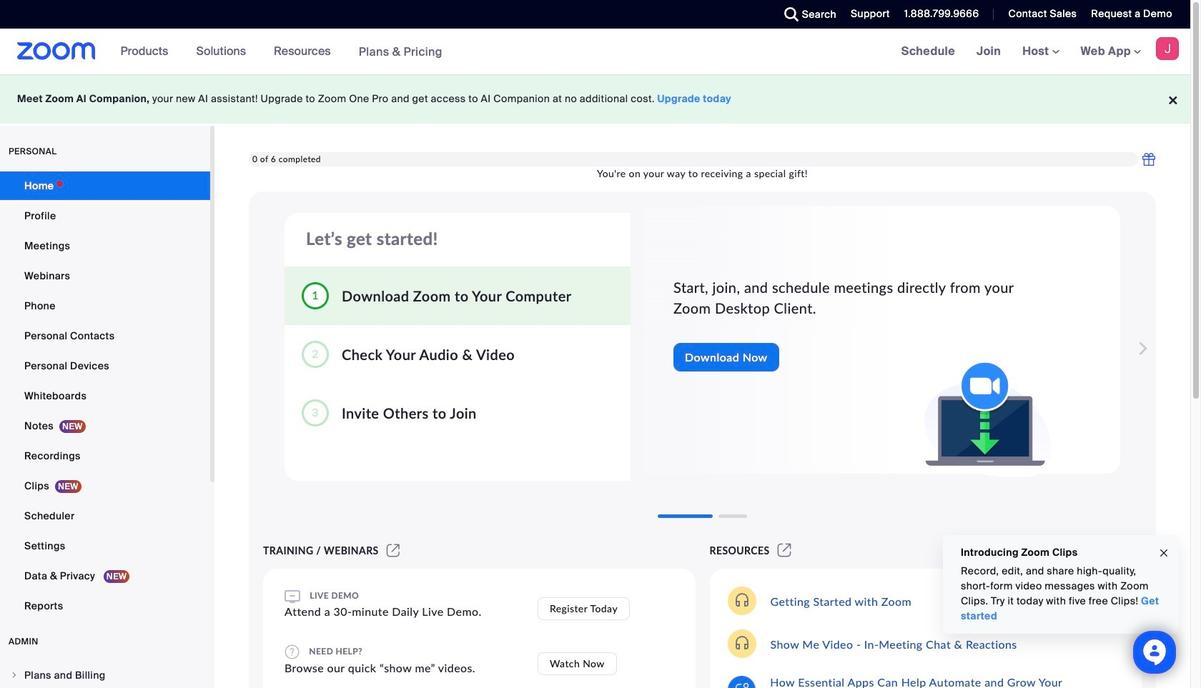 Task type: locate. For each thing, give the bounding box(es) containing it.
menu item
[[0, 662, 210, 688]]

meetings navigation
[[891, 29, 1190, 75]]

footer
[[0, 74, 1190, 124]]

window new image
[[775, 545, 794, 557]]

banner
[[0, 29, 1190, 75]]



Task type: vqa. For each thing, say whether or not it's contained in the screenshot.
product information navigation
yes



Task type: describe. For each thing, give the bounding box(es) containing it.
product information navigation
[[110, 29, 453, 75]]

zoom logo image
[[17, 42, 96, 60]]

profile picture image
[[1156, 37, 1179, 60]]

close image
[[1158, 545, 1170, 562]]

personal menu menu
[[0, 172, 210, 622]]

next image
[[1131, 335, 1151, 363]]

right image
[[10, 671, 19, 680]]

window new image
[[384, 545, 402, 557]]



